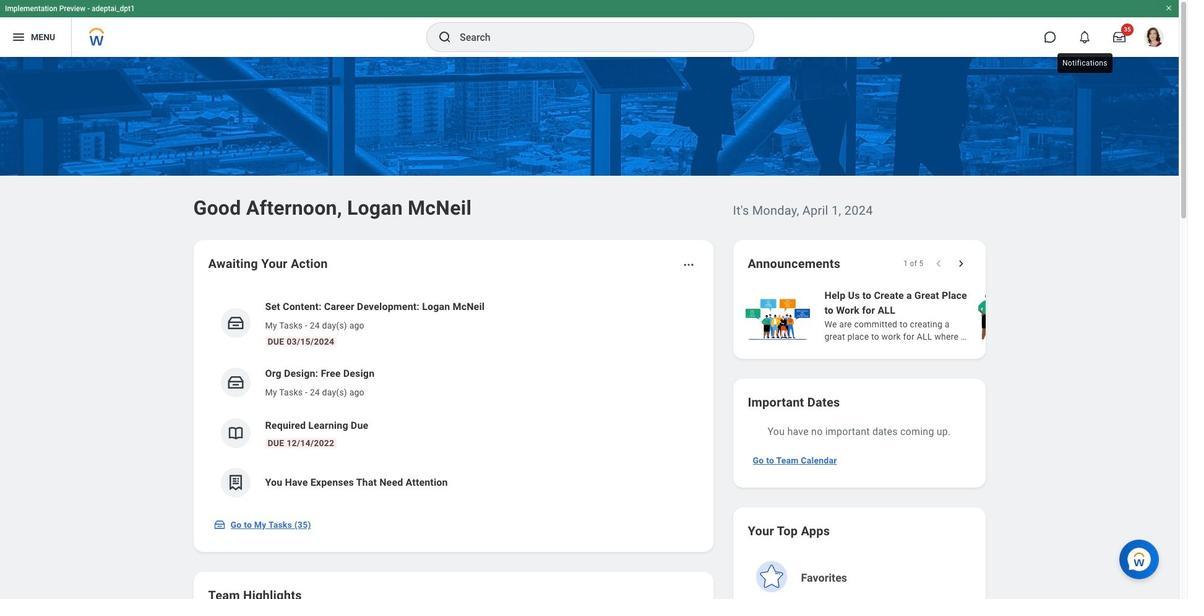 Task type: locate. For each thing, give the bounding box(es) containing it.
0 horizontal spatial list
[[208, 290, 698, 508]]

1 horizontal spatial list
[[743, 287, 1188, 344]]

list
[[743, 287, 1188, 344], [208, 290, 698, 508]]

close environment banner image
[[1166, 4, 1173, 12]]

banner
[[0, 0, 1179, 57]]

notifications large image
[[1079, 31, 1091, 43]]

inbox image
[[226, 373, 245, 392]]

Search Workday  search field
[[460, 24, 729, 51]]

main content
[[0, 57, 1188, 599]]

chevron right small image
[[955, 257, 967, 270]]

1 vertical spatial inbox image
[[213, 519, 226, 531]]

1 horizontal spatial inbox image
[[226, 314, 245, 332]]

tooltip
[[1055, 51, 1115, 76]]

inbox image
[[226, 314, 245, 332], [213, 519, 226, 531]]

dashboard expenses image
[[226, 474, 245, 492]]

status
[[904, 259, 924, 269]]



Task type: vqa. For each thing, say whether or not it's contained in the screenshot.
banner
yes



Task type: describe. For each thing, give the bounding box(es) containing it.
chevron left small image
[[932, 257, 945, 270]]

search image
[[438, 30, 452, 45]]

profile logan mcneil image
[[1144, 27, 1164, 50]]

justify image
[[11, 30, 26, 45]]

book open image
[[226, 424, 245, 443]]

inbox large image
[[1114, 31, 1126, 43]]

0 vertical spatial inbox image
[[226, 314, 245, 332]]

related actions image
[[682, 259, 695, 271]]

0 horizontal spatial inbox image
[[213, 519, 226, 531]]



